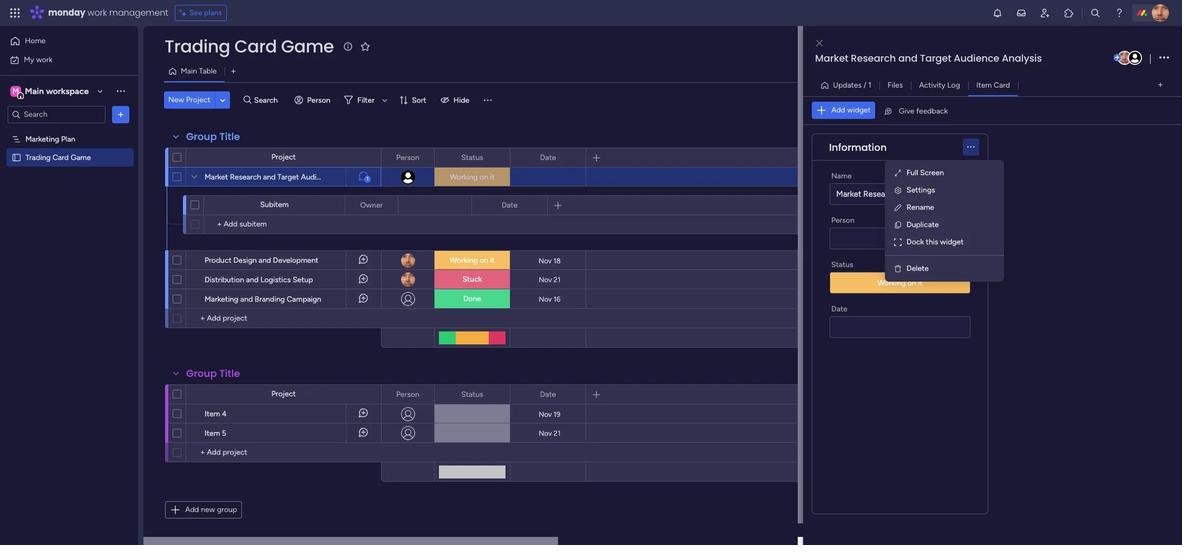 Task type: vqa. For each thing, say whether or not it's contained in the screenshot.
'Filter items and subitems by person'
no



Task type: describe. For each thing, give the bounding box(es) containing it.
new project button
[[164, 91, 215, 109]]

see
[[189, 8, 202, 17]]

help image
[[1114, 8, 1125, 18]]

new
[[168, 95, 184, 104]]

files
[[888, 80, 903, 90]]

list box containing marketing plan
[[0, 128, 138, 313]]

0 vertical spatial game
[[281, 34, 334, 58]]

1 vertical spatial market
[[205, 173, 228, 182]]

add view image
[[231, 67, 236, 76]]

2 nov from the top
[[539, 276, 552, 284]]

log
[[947, 80, 960, 90]]

plans
[[204, 8, 222, 17]]

add to favorites image
[[360, 41, 371, 52]]

1 vertical spatial market research and target audience analysis
[[205, 173, 363, 182]]

0 vertical spatial on
[[480, 173, 488, 182]]

Trading Card Game field
[[162, 34, 337, 58]]

group for person
[[186, 130, 217, 143]]

and down the design
[[246, 276, 259, 285]]

and up rename image
[[899, 189, 912, 199]]

1 vertical spatial analysis
[[335, 173, 363, 182]]

updates / 1 button
[[816, 77, 880, 94]]

options image
[[1160, 51, 1169, 65]]

updates / 1
[[833, 80, 872, 90]]

1 21 from the top
[[554, 276, 561, 284]]

1 vertical spatial audience
[[301, 173, 333, 182]]

1 vertical spatial research
[[230, 173, 261, 182]]

item 5
[[205, 429, 226, 438]]

arrow down image
[[378, 94, 391, 107]]

dock
[[907, 238, 924, 247]]

delete
[[907, 264, 929, 273]]

campaign
[[287, 295, 321, 304]]

monday work management
[[48, 6, 168, 19]]

0 vertical spatial working
[[450, 173, 478, 182]]

item for item 4
[[205, 410, 220, 419]]

project inside button
[[186, 95, 211, 104]]

16
[[554, 295, 561, 303]]

monday
[[48, 6, 85, 19]]

work for my
[[36, 55, 53, 64]]

search everything image
[[1090, 8, 1101, 18]]

activity log button
[[911, 77, 968, 94]]

setup
[[293, 276, 313, 285]]

1 vertical spatial target
[[277, 173, 299, 182]]

status for date
[[461, 390, 483, 399]]

1 vertical spatial status
[[831, 260, 853, 270]]

0 vertical spatial it
[[490, 173, 495, 182]]

0 vertical spatial trading
[[165, 34, 230, 58]]

Owner field
[[358, 199, 386, 211]]

2 vertical spatial on
[[908, 279, 916, 288]]

logistics
[[260, 276, 291, 285]]

main for main table
[[181, 67, 197, 76]]

options image
[[115, 109, 126, 120]]

v2 search image
[[244, 94, 251, 106]]

status for person
[[461, 153, 483, 162]]

product
[[205, 256, 232, 265]]

see plans button
[[175, 5, 227, 21]]

angle down image
[[220, 96, 225, 104]]

nov 16
[[539, 295, 561, 303]]

nov 19
[[539, 411, 561, 419]]

see plans
[[189, 8, 222, 17]]

new
[[201, 506, 215, 515]]

home button
[[6, 32, 116, 50]]

duplicate
[[907, 220, 939, 230]]

full
[[907, 168, 918, 178]]

group title field for person
[[184, 367, 243, 381]]

this
[[926, 238, 938, 247]]

add widget button
[[812, 102, 875, 119]]

main table button
[[164, 63, 225, 80]]

2 vertical spatial market
[[836, 189, 861, 199]]

invite members image
[[1040, 8, 1051, 18]]

marketing for marketing plan
[[25, 135, 59, 144]]

marketing plan
[[25, 135, 75, 144]]

work for monday
[[87, 6, 107, 19]]

screen
[[920, 168, 944, 178]]

full screen
[[907, 168, 944, 178]]

2 vertical spatial market research and target audience analysis
[[836, 189, 1006, 199]]

target inside field
[[920, 51, 952, 65]]

0 vertical spatial trading card game
[[165, 34, 334, 58]]

workspace options image
[[115, 86, 126, 96]]

project for person
[[271, 153, 296, 162]]

2 vertical spatial research
[[863, 189, 897, 199]]

card for the item card button
[[994, 80, 1010, 90]]

my work
[[24, 55, 53, 64]]

close image
[[816, 39, 823, 47]]

date field for status
[[537, 152, 559, 164]]

2 vertical spatial it
[[918, 279, 923, 288]]

add widget
[[831, 106, 871, 115]]

1 vertical spatial working on it
[[450, 256, 495, 265]]

feedback
[[916, 106, 948, 116]]

19
[[554, 411, 561, 419]]

2 vertical spatial audience
[[940, 189, 974, 199]]

subitem
[[260, 200, 289, 209]]

research inside field
[[851, 51, 896, 65]]

menu containing full screen
[[885, 160, 1004, 282]]

group for date
[[186, 367, 217, 381]]

4
[[222, 410, 227, 419]]

dapulse drag 2 image
[[805, 274, 808, 286]]

project for date
[[271, 390, 296, 399]]

main table
[[181, 67, 217, 76]]

give feedback button
[[880, 103, 952, 120]]

main workspace
[[25, 86, 89, 96]]

2 vertical spatial target
[[914, 189, 938, 199]]

1 vertical spatial working
[[450, 256, 478, 265]]

activity log
[[919, 80, 960, 90]]

branding
[[255, 295, 285, 304]]

distribution and logistics setup
[[205, 276, 313, 285]]

item for item 5
[[205, 429, 220, 438]]

full screen image
[[894, 169, 902, 178]]

updates
[[833, 80, 862, 90]]

widget inside add widget popup button
[[847, 106, 871, 115]]

hide button
[[436, 91, 476, 109]]

main for main workspace
[[25, 86, 44, 96]]

give feedback
[[899, 106, 948, 116]]

item card
[[977, 80, 1010, 90]]

sort button
[[395, 91, 433, 109]]

status field for date
[[459, 152, 486, 164]]

status field for person
[[459, 389, 486, 401]]

notifications image
[[992, 8, 1003, 18]]

workspace
[[46, 86, 89, 96]]

and right the design
[[259, 256, 271, 265]]

Search in workspace field
[[23, 108, 90, 121]]

sort
[[412, 96, 426, 105]]



Task type: locate. For each thing, give the bounding box(es) containing it.
21
[[554, 276, 561, 284], [554, 430, 561, 438]]

1 vertical spatial date field
[[499, 199, 520, 211]]

group down new project button
[[186, 130, 217, 143]]

nov 21 down nov 19
[[539, 430, 561, 438]]

new project
[[168, 95, 211, 104]]

0 horizontal spatial trading card game
[[25, 153, 91, 162]]

workspace selection element
[[10, 85, 90, 99]]

add down updates / 1 button
[[831, 106, 845, 115]]

title down the angle down image
[[219, 130, 240, 143]]

0 horizontal spatial add
[[185, 506, 199, 515]]

work
[[87, 6, 107, 19], [36, 55, 53, 64]]

1 vertical spatial person field
[[394, 389, 422, 401]]

1 horizontal spatial card
[[234, 34, 277, 58]]

settings image
[[894, 186, 902, 195]]

item inside button
[[977, 80, 992, 90]]

list box
[[0, 128, 138, 313]]

main right the workspace image
[[25, 86, 44, 96]]

research up rename image
[[863, 189, 897, 199]]

rename image
[[894, 204, 902, 212]]

add view image
[[1158, 81, 1163, 89]]

research up subitem
[[230, 173, 261, 182]]

0 vertical spatial working on it
[[450, 173, 495, 182]]

add left new
[[185, 506, 199, 515]]

nov down nov 18
[[539, 276, 552, 284]]

1 vertical spatial item
[[205, 410, 220, 419]]

person
[[307, 96, 330, 105], [396, 153, 419, 162], [831, 216, 855, 225], [396, 390, 419, 399]]

1 vertical spatial project
[[271, 153, 296, 162]]

1 group title field from the top
[[184, 130, 243, 144]]

+ Add project text field
[[192, 312, 376, 325]]

filter button
[[340, 91, 391, 109]]

dapulse drag handle 3 image
[[819, 143, 823, 151]]

give
[[899, 106, 915, 116]]

1 horizontal spatial trading
[[165, 34, 230, 58]]

nov left 18
[[539, 257, 552, 265]]

0 horizontal spatial game
[[71, 153, 91, 162]]

1 horizontal spatial marketing
[[205, 295, 238, 304]]

0 vertical spatial date field
[[537, 152, 559, 164]]

target up rename
[[914, 189, 938, 199]]

design
[[233, 256, 257, 265]]

marketing left "plan" at the left
[[25, 135, 59, 144]]

and down distribution and logistics setup
[[240, 295, 253, 304]]

distribution
[[205, 276, 244, 285]]

1 up owner
[[366, 176, 369, 182]]

0 vertical spatial person field
[[394, 152, 422, 164]]

group title field down the angle down image
[[184, 130, 243, 144]]

2 horizontal spatial card
[[994, 80, 1010, 90]]

widget down /
[[847, 106, 871, 115]]

widget inside menu
[[940, 238, 964, 247]]

0 horizontal spatial work
[[36, 55, 53, 64]]

status
[[461, 153, 483, 162], [831, 260, 853, 270], [461, 390, 483, 399]]

add inside button
[[185, 506, 199, 515]]

group
[[186, 130, 217, 143], [186, 367, 217, 381]]

2 status field from the top
[[459, 389, 486, 401]]

1 right /
[[868, 80, 872, 90]]

person inside popup button
[[307, 96, 330, 105]]

market research and target audience analysis up subitem
[[205, 173, 363, 182]]

1 vertical spatial 1
[[366, 176, 369, 182]]

0 vertical spatial status
[[461, 153, 483, 162]]

group title for date
[[186, 367, 240, 381]]

johnsmith43233@gmail.com image
[[1128, 51, 1142, 65]]

add for add widget
[[831, 106, 845, 115]]

Market Research and Target Audience Analysis field
[[813, 51, 1112, 66]]

21 down 18
[[554, 276, 561, 284]]

trading
[[165, 34, 230, 58], [25, 153, 51, 162]]

1 vertical spatial title
[[219, 367, 240, 381]]

trading card game down the marketing plan
[[25, 153, 91, 162]]

work right monday
[[87, 6, 107, 19]]

target up activity
[[920, 51, 952, 65]]

date
[[540, 153, 556, 162], [502, 201, 518, 210], [831, 305, 848, 314], [540, 390, 556, 399]]

home
[[25, 36, 46, 45]]

1 nov from the top
[[539, 257, 552, 265]]

1 person field from the top
[[394, 152, 422, 164]]

audience inside field
[[954, 51, 1000, 65]]

marketing for marketing and branding campaign
[[205, 295, 238, 304]]

group title up item 4
[[186, 367, 240, 381]]

1 horizontal spatial trading card game
[[165, 34, 334, 58]]

audience left 1 button
[[301, 173, 333, 182]]

select product image
[[10, 8, 21, 18]]

1 button
[[346, 167, 381, 187]]

3 nov from the top
[[539, 295, 552, 303]]

add
[[831, 106, 845, 115], [185, 506, 199, 515]]

0 vertical spatial add
[[831, 106, 845, 115]]

information
[[829, 140, 887, 154]]

group title field up item 4
[[184, 367, 243, 381]]

title
[[219, 130, 240, 143], [219, 367, 240, 381]]

plan
[[61, 135, 75, 144]]

game left show board description icon
[[281, 34, 334, 58]]

2 vertical spatial item
[[205, 429, 220, 438]]

public board image
[[11, 152, 22, 163]]

add for add new group
[[185, 506, 199, 515]]

1 vertical spatial game
[[71, 153, 91, 162]]

1 horizontal spatial widget
[[940, 238, 964, 247]]

m
[[12, 86, 19, 96]]

Search field
[[251, 93, 284, 108]]

on
[[480, 173, 488, 182], [480, 256, 488, 265], [908, 279, 916, 288]]

1 group from the top
[[186, 130, 217, 143]]

dapulse addbtn image
[[1114, 54, 1121, 61]]

2 group from the top
[[186, 367, 217, 381]]

1 vertical spatial group
[[186, 367, 217, 381]]

show board description image
[[341, 41, 354, 52]]

analysis inside field
[[1002, 51, 1042, 65]]

add new group button
[[165, 502, 242, 519]]

workspace image
[[10, 85, 21, 97]]

marketing
[[25, 135, 59, 144], [205, 295, 238, 304]]

item right log
[[977, 80, 992, 90]]

0 vertical spatial work
[[87, 6, 107, 19]]

0 vertical spatial widget
[[847, 106, 871, 115]]

name
[[831, 172, 852, 181]]

group up item 4
[[186, 367, 217, 381]]

audience up the item card
[[954, 51, 1000, 65]]

0 vertical spatial project
[[186, 95, 211, 104]]

1 vertical spatial marketing
[[205, 295, 238, 304]]

1 horizontal spatial work
[[87, 6, 107, 19]]

nov down nov 19
[[539, 430, 552, 438]]

1 vertical spatial it
[[490, 256, 495, 265]]

hide
[[453, 96, 469, 105]]

research up /
[[851, 51, 896, 65]]

option
[[0, 129, 138, 132]]

date field for owner
[[499, 199, 520, 211]]

working on it
[[450, 173, 495, 182], [450, 256, 495, 265], [878, 279, 923, 288]]

group title down the angle down image
[[186, 130, 240, 143]]

0 vertical spatial title
[[219, 130, 240, 143]]

duplicate image
[[894, 221, 902, 230]]

activity
[[919, 80, 946, 90]]

18
[[554, 257, 561, 265]]

0 vertical spatial marketing
[[25, 135, 59, 144]]

0 horizontal spatial card
[[52, 153, 69, 162]]

5 nov from the top
[[539, 430, 552, 438]]

2 vertical spatial working on it
[[878, 279, 923, 288]]

title up 4
[[219, 367, 240, 381]]

2 title from the top
[[219, 367, 240, 381]]

1 vertical spatial on
[[480, 256, 488, 265]]

card
[[234, 34, 277, 58], [994, 80, 1010, 90], [52, 153, 69, 162]]

apps image
[[1064, 8, 1075, 18]]

title for date
[[219, 130, 240, 143]]

5
[[222, 429, 226, 438]]

+ Add subitem text field
[[209, 218, 322, 231]]

inbox image
[[1016, 8, 1027, 18]]

main left table
[[181, 67, 197, 76]]

1 status field from the top
[[459, 152, 486, 164]]

card inside button
[[994, 80, 1010, 90]]

menu image
[[482, 95, 493, 106]]

0 vertical spatial analysis
[[1002, 51, 1042, 65]]

1 nov 21 from the top
[[539, 276, 561, 284]]

0 vertical spatial group title field
[[184, 130, 243, 144]]

main inside workspace selection element
[[25, 86, 44, 96]]

1 vertical spatial add
[[185, 506, 199, 515]]

nov for marketing and branding campaign
[[539, 295, 552, 303]]

2 group title field from the top
[[184, 367, 243, 381]]

delete image
[[894, 265, 902, 273]]

nov 21
[[539, 276, 561, 284], [539, 430, 561, 438]]

0 vertical spatial market research and target audience analysis
[[815, 51, 1042, 65]]

done
[[463, 294, 481, 304]]

title for person
[[219, 367, 240, 381]]

0 vertical spatial 1
[[868, 80, 872, 90]]

0 vertical spatial status field
[[459, 152, 486, 164]]

item left 4
[[205, 410, 220, 419]]

2 vertical spatial project
[[271, 390, 296, 399]]

0 vertical spatial nov 21
[[539, 276, 561, 284]]

1 vertical spatial group title
[[186, 367, 240, 381]]

Person field
[[394, 152, 422, 164], [394, 389, 422, 401]]

work right my at the top left
[[36, 55, 53, 64]]

dock this widget
[[907, 238, 964, 247]]

2 group title from the top
[[186, 367, 240, 381]]

0 vertical spatial main
[[181, 67, 197, 76]]

2 21 from the top
[[554, 430, 561, 438]]

nov left the 19
[[539, 411, 552, 419]]

2 vertical spatial card
[[52, 153, 69, 162]]

development
[[273, 256, 318, 265]]

my work button
[[6, 51, 116, 68]]

Date field
[[537, 152, 559, 164], [499, 199, 520, 211], [537, 389, 559, 401]]

market research and target audience analysis up activity
[[815, 51, 1042, 65]]

item for item card
[[977, 80, 992, 90]]

item
[[977, 80, 992, 90], [205, 410, 220, 419], [205, 429, 220, 438]]

0 vertical spatial target
[[920, 51, 952, 65]]

market research and target audience analysis up rename
[[836, 189, 1006, 199]]

0 vertical spatial group title
[[186, 130, 240, 143]]

0 horizontal spatial marketing
[[25, 135, 59, 144]]

and up subitem
[[263, 173, 276, 182]]

widget
[[847, 106, 871, 115], [940, 238, 964, 247]]

1 vertical spatial 21
[[554, 430, 561, 438]]

owner
[[360, 201, 383, 210]]

0 horizontal spatial widget
[[847, 106, 871, 115]]

card down market research and target audience analysis field
[[994, 80, 1010, 90]]

1 vertical spatial group title field
[[184, 367, 243, 381]]

trading right public board image
[[25, 153, 51, 162]]

card for trading card game field
[[234, 34, 277, 58]]

trading card game
[[165, 34, 334, 58], [25, 153, 91, 162]]

widget right this
[[940, 238, 964, 247]]

target up subitem
[[277, 173, 299, 182]]

1 vertical spatial trading
[[25, 153, 51, 162]]

+ Add project text field
[[192, 447, 376, 460]]

trading card game up add view icon
[[165, 34, 334, 58]]

marketing and branding campaign
[[205, 295, 321, 304]]

my
[[24, 55, 34, 64]]

audience down screen
[[940, 189, 974, 199]]

group title for person
[[186, 130, 240, 143]]

person button
[[290, 91, 337, 109]]

more dots image
[[967, 143, 975, 151]]

group title field for date
[[184, 130, 243, 144]]

filter
[[357, 96, 375, 105]]

rename
[[907, 203, 934, 212]]

group title
[[186, 130, 240, 143], [186, 367, 240, 381]]

2 nov 21 from the top
[[539, 430, 561, 438]]

and up 'files'
[[898, 51, 918, 65]]

it
[[490, 173, 495, 182], [490, 256, 495, 265], [918, 279, 923, 288]]

1 vertical spatial work
[[36, 55, 53, 64]]

Group Title field
[[184, 130, 243, 144], [184, 367, 243, 381]]

work inside button
[[36, 55, 53, 64]]

0 vertical spatial market
[[815, 51, 849, 65]]

2 vertical spatial status
[[461, 390, 483, 399]]

0 vertical spatial card
[[234, 34, 277, 58]]

1
[[868, 80, 872, 90], [366, 176, 369, 182]]

market inside field
[[815, 51, 849, 65]]

Status field
[[459, 152, 486, 164], [459, 389, 486, 401]]

james peterson image
[[1152, 4, 1169, 22]]

menu
[[885, 160, 1004, 282]]

marketing down distribution
[[205, 295, 238, 304]]

2 vertical spatial analysis
[[976, 189, 1006, 199]]

0 vertical spatial group
[[186, 130, 217, 143]]

/
[[864, 80, 867, 90]]

table
[[199, 67, 217, 76]]

main inside button
[[181, 67, 197, 76]]

2 person field from the top
[[394, 389, 422, 401]]

files button
[[880, 77, 911, 94]]

project
[[186, 95, 211, 104], [271, 153, 296, 162], [271, 390, 296, 399]]

market research and target audience analysis
[[815, 51, 1042, 65], [205, 173, 363, 182], [836, 189, 1006, 199]]

market research and target audience analysis inside field
[[815, 51, 1042, 65]]

21 down the 19
[[554, 430, 561, 438]]

0 vertical spatial research
[[851, 51, 896, 65]]

nov for product design and development
[[539, 257, 552, 265]]

and inside field
[[898, 51, 918, 65]]

1 horizontal spatial main
[[181, 67, 197, 76]]

item left "5"
[[205, 429, 220, 438]]

1 horizontal spatial game
[[281, 34, 334, 58]]

1 vertical spatial main
[[25, 86, 44, 96]]

game down "plan" at the left
[[71, 153, 91, 162]]

product design and development
[[205, 256, 318, 265]]

nov for item 5
[[539, 430, 552, 438]]

1 vertical spatial trading card game
[[25, 153, 91, 162]]

0 vertical spatial 21
[[554, 276, 561, 284]]

1 vertical spatial status field
[[459, 389, 486, 401]]

0 vertical spatial audience
[[954, 51, 1000, 65]]

1 horizontal spatial 1
[[868, 80, 872, 90]]

4 nov from the top
[[539, 411, 552, 419]]

item 4
[[205, 410, 227, 419]]

1 title from the top
[[219, 130, 240, 143]]

settings
[[907, 186, 935, 195]]

analysis
[[1002, 51, 1042, 65], [335, 173, 363, 182], [976, 189, 1006, 199]]

trading up main table
[[165, 34, 230, 58]]

1 group title from the top
[[186, 130, 240, 143]]

group
[[217, 506, 237, 515]]

nov 18
[[539, 257, 561, 265]]

working
[[450, 173, 478, 182], [450, 256, 478, 265], [878, 279, 906, 288]]

nov 21 down nov 18
[[539, 276, 561, 284]]

james peterson image
[[1118, 51, 1132, 65]]

add inside popup button
[[831, 106, 845, 115]]

nov
[[539, 257, 552, 265], [539, 276, 552, 284], [539, 295, 552, 303], [539, 411, 552, 419], [539, 430, 552, 438]]

2 vertical spatial date field
[[537, 389, 559, 401]]

card down "plan" at the left
[[52, 153, 69, 162]]

1 horizontal spatial add
[[831, 106, 845, 115]]

nov left 16 on the bottom left of the page
[[539, 295, 552, 303]]

dock this widget image
[[894, 238, 902, 247]]

1 vertical spatial nov 21
[[539, 430, 561, 438]]

1 vertical spatial widget
[[940, 238, 964, 247]]

0 horizontal spatial main
[[25, 86, 44, 96]]

1 vertical spatial card
[[994, 80, 1010, 90]]

stuck
[[463, 275, 482, 284]]

card up add view icon
[[234, 34, 277, 58]]

0 horizontal spatial 1
[[366, 176, 369, 182]]

item card button
[[968, 77, 1018, 94]]

2 vertical spatial working
[[878, 279, 906, 288]]

0 vertical spatial item
[[977, 80, 992, 90]]

0 horizontal spatial trading
[[25, 153, 51, 162]]

management
[[109, 6, 168, 19]]

add new group
[[185, 506, 237, 515]]



